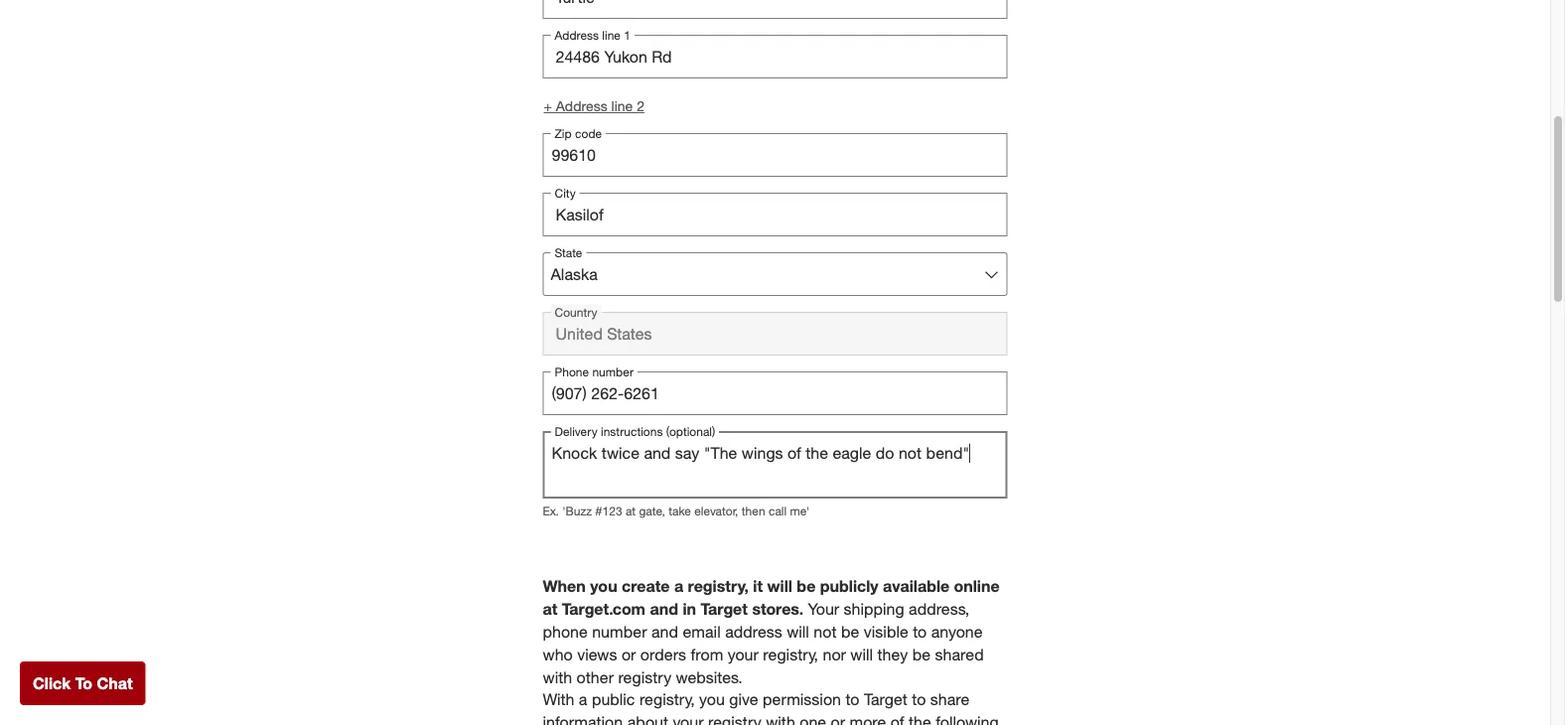 Task type: describe. For each thing, give the bounding box(es) containing it.
create
[[622, 577, 670, 596]]

address,
[[909, 600, 970, 619]]

shared
[[935, 645, 984, 664]]

with a public registry, you give permission to target to share information about your registry with one or more of the followin
[[543, 690, 999, 725]]

from
[[691, 645, 723, 664]]

Knock twice and say "The wings of the eagle do not bend" text field
[[543, 432, 1008, 499]]

+
[[544, 98, 552, 115]]

your inside with a public registry, you give permission to target to share information about your registry with one or more of the followin
[[673, 713, 704, 725]]

address
[[556, 98, 608, 115]]

other
[[577, 668, 614, 687]]

then
[[742, 504, 765, 519]]

gate,
[[639, 504, 665, 519]]

with inside with a public registry, you give permission to target to share information about your registry with one or more of the followin
[[766, 713, 795, 725]]

2 vertical spatial will
[[851, 645, 873, 664]]

click to chat
[[33, 673, 133, 693]]

me'
[[790, 504, 810, 519]]

target inside when you create a registry, it will be publicly available online at target.com and in target stores.
[[701, 600, 748, 619]]

to up more
[[846, 690, 860, 710]]

target inside with a public registry, you give permission to target to share information about your registry with one or more of the followin
[[864, 690, 908, 710]]

to up the
[[912, 690, 926, 710]]

who
[[543, 645, 573, 664]]

2 vertical spatial be
[[912, 645, 931, 664]]

permission
[[763, 690, 841, 710]]

registry, inside when you create a registry, it will be publicly available online at target.com and in target stores.
[[688, 577, 749, 596]]

when you create a registry, it will be publicly available online at target.com and in target stores.
[[543, 577, 1000, 619]]

it
[[753, 577, 763, 596]]

at inside when you create a registry, it will be publicly available online at target.com and in target stores.
[[543, 600, 557, 619]]

click
[[33, 673, 71, 693]]

shipping
[[844, 600, 904, 619]]

registry inside with a public registry, you give permission to target to share information about your registry with one or more of the followin
[[708, 713, 761, 725]]

one
[[800, 713, 826, 725]]

chat
[[97, 673, 133, 693]]

call
[[769, 504, 787, 519]]

information
[[543, 713, 623, 725]]

ex. 'buzz #123 at gate, take elevator, then call me'
[[543, 504, 810, 519]]

registry inside the 'your shipping address, phone number and email address will not be visible to anyone who views or orders from your registry, nor will they be shared with other registry websites.'
[[618, 668, 672, 687]]

take
[[669, 504, 691, 519]]

more
[[850, 713, 886, 725]]

phone
[[543, 622, 588, 642]]

or inside the 'your shipping address, phone number and email address will not be visible to anyone who views or orders from your registry, nor will they be shared with other registry websites.'
[[622, 645, 636, 664]]

your
[[808, 600, 839, 619]]

visible
[[864, 622, 908, 642]]

you inside with a public registry, you give permission to target to share information about your registry with one or more of the followin
[[699, 690, 725, 710]]

they
[[878, 645, 908, 664]]

websites.
[[676, 668, 743, 687]]

with inside the 'your shipping address, phone number and email address will not be visible to anyone who views or orders from your registry, nor will they be shared with other registry websites.'
[[543, 668, 572, 687]]

in
[[683, 600, 696, 619]]

1 vertical spatial will
[[787, 622, 809, 642]]

registry, inside with a public registry, you give permission to target to share information about your registry with one or more of the followin
[[640, 690, 695, 710]]

publicly
[[820, 577, 879, 596]]

to inside the 'your shipping address, phone number and email address will not be visible to anyone who views or orders from your registry, nor will they be shared with other registry websites.'
[[913, 622, 927, 642]]

about
[[627, 713, 668, 725]]

stores.
[[752, 600, 804, 619]]

'buzz
[[562, 504, 592, 519]]

not
[[814, 622, 837, 642]]

+ address line 2
[[544, 98, 645, 115]]

your inside the 'your shipping address, phone number and email address will not be visible to anyone who views or orders from your registry, nor will they be shared with other registry websites.'
[[728, 645, 759, 664]]



Task type: locate. For each thing, give the bounding box(es) containing it.
target
[[701, 600, 748, 619], [864, 690, 908, 710]]

2 vertical spatial registry,
[[640, 690, 695, 710]]

0 vertical spatial at
[[626, 504, 636, 519]]

will left not
[[787, 622, 809, 642]]

your down address
[[728, 645, 759, 664]]

0 horizontal spatial you
[[590, 577, 617, 596]]

1 horizontal spatial registry
[[708, 713, 761, 725]]

or inside with a public registry, you give permission to target to share information about your registry with one or more of the followin
[[831, 713, 845, 725]]

ex.
[[543, 504, 559, 519]]

public
[[592, 690, 635, 710]]

a inside with a public registry, you give permission to target to share information about your registry with one or more of the followin
[[579, 690, 587, 710]]

None text field
[[543, 35, 1008, 79], [543, 193, 1008, 237], [543, 312, 1008, 356], [543, 35, 1008, 79], [543, 193, 1008, 237], [543, 312, 1008, 356]]

a up 'information'
[[579, 690, 587, 710]]

will right it
[[767, 577, 792, 596]]

a inside when you create a registry, it will be publicly available online at target.com and in target stores.
[[674, 577, 683, 596]]

1 vertical spatial target
[[864, 690, 908, 710]]

#123
[[595, 504, 622, 519]]

and inside the 'your shipping address, phone number and email address will not be visible to anyone who views or orders from your registry, nor will they be shared with other registry websites.'
[[652, 622, 678, 642]]

registry, down not
[[763, 645, 818, 664]]

and inside when you create a registry, it will be publicly available online at target.com and in target stores.
[[650, 600, 678, 619]]

email
[[683, 622, 721, 642]]

2
[[637, 98, 645, 115]]

1 horizontal spatial or
[[831, 713, 845, 725]]

None text field
[[543, 0, 1008, 19]]

0 horizontal spatial or
[[622, 645, 636, 664]]

1 vertical spatial or
[[831, 713, 845, 725]]

be inside when you create a registry, it will be publicly available online at target.com and in target stores.
[[797, 577, 816, 596]]

1 horizontal spatial be
[[841, 622, 859, 642]]

1 vertical spatial be
[[841, 622, 859, 642]]

be up your
[[797, 577, 816, 596]]

number
[[592, 622, 647, 642]]

or
[[622, 645, 636, 664], [831, 713, 845, 725]]

1 vertical spatial and
[[652, 622, 678, 642]]

registry down orders
[[618, 668, 672, 687]]

with down who
[[543, 668, 572, 687]]

or down number
[[622, 645, 636, 664]]

0 vertical spatial will
[[767, 577, 792, 596]]

registry, up in
[[688, 577, 749, 596]]

with
[[543, 668, 572, 687], [766, 713, 795, 725]]

you inside when you create a registry, it will be publicly available online at target.com and in target stores.
[[590, 577, 617, 596]]

when
[[543, 577, 586, 596]]

None telephone field
[[543, 134, 1008, 177]]

give
[[729, 690, 758, 710]]

click to chat button
[[20, 661, 146, 705]]

0 vertical spatial with
[[543, 668, 572, 687]]

with
[[543, 690, 574, 710]]

orders
[[640, 645, 686, 664]]

target.com
[[562, 600, 646, 619]]

0 horizontal spatial target
[[701, 600, 748, 619]]

be right "they" on the bottom right of page
[[912, 645, 931, 664]]

be right not
[[841, 622, 859, 642]]

and up orders
[[652, 622, 678, 642]]

0 horizontal spatial registry
[[618, 668, 672, 687]]

0 vertical spatial your
[[728, 645, 759, 664]]

a up in
[[674, 577, 683, 596]]

line
[[611, 98, 633, 115]]

0 horizontal spatial with
[[543, 668, 572, 687]]

None telephone field
[[543, 372, 1008, 416]]

share
[[930, 690, 970, 710]]

1 vertical spatial registry
[[708, 713, 761, 725]]

you down websites.
[[699, 690, 725, 710]]

registry, inside the 'your shipping address, phone number and email address will not be visible to anyone who views or orders from your registry, nor will they be shared with other registry websites.'
[[763, 645, 818, 664]]

available
[[883, 577, 950, 596]]

registry
[[618, 668, 672, 687], [708, 713, 761, 725]]

1 vertical spatial you
[[699, 690, 725, 710]]

address
[[725, 622, 782, 642]]

at down when on the left of page
[[543, 600, 557, 619]]

1 horizontal spatial target
[[864, 690, 908, 710]]

will inside when you create a registry, it will be publicly available online at target.com and in target stores.
[[767, 577, 792, 596]]

will right the nor
[[851, 645, 873, 664]]

nor
[[823, 645, 846, 664]]

to
[[913, 622, 927, 642], [846, 690, 860, 710], [912, 690, 926, 710]]

0 vertical spatial be
[[797, 577, 816, 596]]

1 horizontal spatial at
[[626, 504, 636, 519]]

of
[[891, 713, 904, 725]]

at left the gate,
[[626, 504, 636, 519]]

registry down give
[[708, 713, 761, 725]]

will
[[767, 577, 792, 596], [787, 622, 809, 642], [851, 645, 873, 664]]

target up email
[[701, 600, 748, 619]]

a
[[674, 577, 683, 596], [579, 690, 587, 710]]

to
[[75, 673, 92, 693]]

0 vertical spatial registry
[[618, 668, 672, 687]]

2 horizontal spatial be
[[912, 645, 931, 664]]

0 vertical spatial you
[[590, 577, 617, 596]]

1 horizontal spatial your
[[728, 645, 759, 664]]

your shipping address, phone number and email address will not be visible to anyone who views or orders from your registry, nor will they be shared with other registry websites.
[[543, 600, 984, 687]]

and left in
[[650, 600, 678, 619]]

anyone
[[931, 622, 983, 642]]

1 horizontal spatial with
[[766, 713, 795, 725]]

0 vertical spatial registry,
[[688, 577, 749, 596]]

registry,
[[688, 577, 749, 596], [763, 645, 818, 664], [640, 690, 695, 710]]

0 horizontal spatial your
[[673, 713, 704, 725]]

or right one
[[831, 713, 845, 725]]

0 horizontal spatial at
[[543, 600, 557, 619]]

0 vertical spatial target
[[701, 600, 748, 619]]

1 vertical spatial registry,
[[763, 645, 818, 664]]

the
[[909, 713, 931, 725]]

0 horizontal spatial a
[[579, 690, 587, 710]]

1 vertical spatial a
[[579, 690, 587, 710]]

1 vertical spatial at
[[543, 600, 557, 619]]

elevator,
[[694, 504, 738, 519]]

with down "permission"
[[766, 713, 795, 725]]

0 horizontal spatial be
[[797, 577, 816, 596]]

0 vertical spatial a
[[674, 577, 683, 596]]

registry, up about
[[640, 690, 695, 710]]

and
[[650, 600, 678, 619], [652, 622, 678, 642]]

target up of
[[864, 690, 908, 710]]

views
[[577, 645, 617, 664]]

1 horizontal spatial you
[[699, 690, 725, 710]]

0 vertical spatial and
[[650, 600, 678, 619]]

you up target.com
[[590, 577, 617, 596]]

1 vertical spatial your
[[673, 713, 704, 725]]

0 vertical spatial or
[[622, 645, 636, 664]]

1 horizontal spatial a
[[674, 577, 683, 596]]

at
[[626, 504, 636, 519], [543, 600, 557, 619]]

your right about
[[673, 713, 704, 725]]

be
[[797, 577, 816, 596], [841, 622, 859, 642], [912, 645, 931, 664]]

1 vertical spatial with
[[766, 713, 795, 725]]

to down the address,
[[913, 622, 927, 642]]

+ address line 2 link
[[543, 96, 646, 118]]

your
[[728, 645, 759, 664], [673, 713, 704, 725]]

you
[[590, 577, 617, 596], [699, 690, 725, 710]]

online
[[954, 577, 1000, 596]]



Task type: vqa. For each thing, say whether or not it's contained in the screenshot.
at
yes



